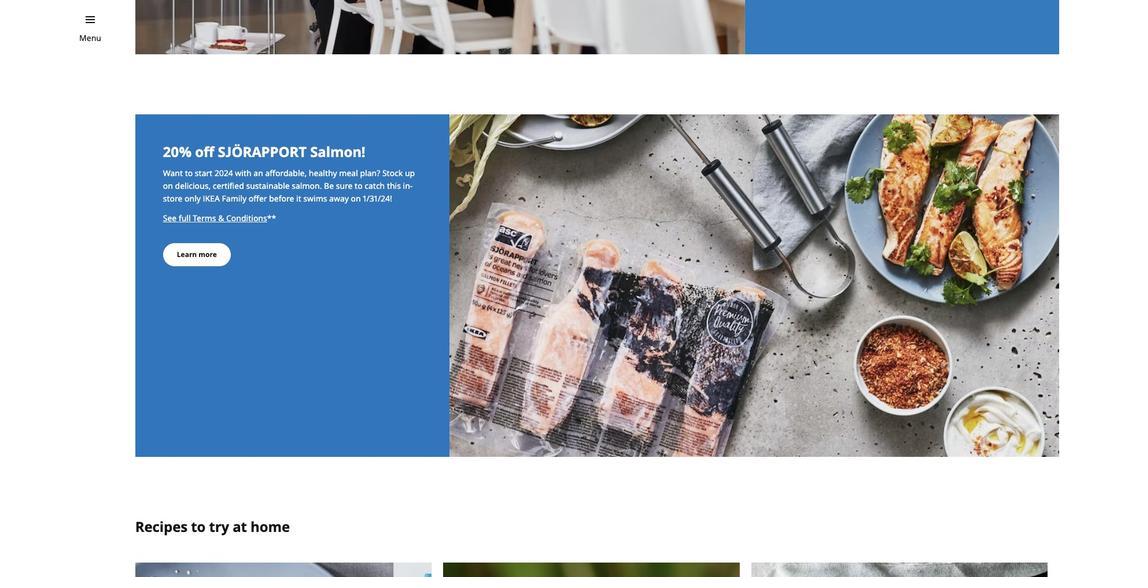 Task type: locate. For each thing, give the bounding box(es) containing it.
to for want to start 2024 with an affordable, healthy meal plan? stock up on delicious, certified sustainable salmon. be sure to catch this in- store only ikea family offer before it swims away on 1/31/24!
[[185, 168, 193, 179]]

plan?
[[360, 168, 380, 179]]

sure
[[336, 180, 353, 191]]

to left 'try'
[[191, 518, 206, 537]]

store
[[163, 193, 182, 204]]

with
[[235, 168, 251, 179]]

on
[[163, 180, 173, 191], [351, 193, 361, 204]]

1/31/24!
[[363, 193, 392, 204]]

2 vertical spatial to
[[191, 518, 206, 537]]

on right away
[[351, 193, 361, 204]]

20% off sjörapport salmon!
[[163, 142, 365, 161]]

to
[[185, 168, 193, 179], [355, 180, 363, 191], [191, 518, 206, 537]]

away
[[329, 193, 349, 204]]

full
[[179, 213, 191, 224]]

2024
[[215, 168, 233, 179]]

offer
[[249, 193, 267, 204]]

terms
[[193, 213, 216, 224]]

sustainable
[[246, 180, 290, 191]]

savory waffles with shrimps and seaweed pearls. image
[[751, 563, 1048, 578]]

learn
[[177, 250, 197, 260]]

to up delicious,
[[185, 168, 193, 179]]

sjörapport
[[218, 142, 307, 161]]

certified
[[213, 180, 244, 191]]

1 horizontal spatial on
[[351, 193, 361, 204]]

want
[[163, 168, 183, 179]]

on up store
[[163, 180, 173, 191]]

it
[[296, 193, 301, 204]]

be
[[324, 180, 334, 191]]

to for recipes to try at home
[[191, 518, 206, 537]]

meal
[[339, 168, 358, 179]]

before
[[269, 193, 294, 204]]

1 vertical spatial to
[[355, 180, 363, 191]]

learn more button
[[163, 243, 231, 266]]

home
[[251, 518, 290, 537]]

see full terms & conditions link
[[163, 213, 267, 224]]

more
[[199, 250, 217, 260]]

off
[[195, 142, 214, 161]]

ikea
[[203, 193, 220, 204]]

0 vertical spatial on
[[163, 180, 173, 191]]

1 vertical spatial on
[[351, 193, 361, 204]]

sjörapport salmon and other ingredients on a table image
[[449, 114, 1059, 458]]

catch
[[365, 180, 385, 191]]

0 vertical spatial to
[[185, 168, 193, 179]]

to right sure
[[355, 180, 363, 191]]

start
[[195, 168, 213, 179]]

stock
[[382, 168, 403, 179]]

conditions
[[226, 213, 267, 224]]

recipes to try at home
[[135, 518, 290, 537]]

swims
[[303, 193, 327, 204]]

menu button
[[79, 32, 101, 45]]



Task type: vqa. For each thing, say whether or not it's contained in the screenshot.
buying guides link at the bottom right of the page
no



Task type: describe. For each thing, give the bounding box(es) containing it.
20%
[[163, 142, 192, 161]]

**
[[267, 213, 276, 224]]

up
[[405, 168, 415, 179]]

family enjoying a meal at the ikea restaurant image
[[135, 0, 745, 54]]

see
[[163, 213, 177, 224]]

delicious,
[[175, 180, 211, 191]]

want to start 2024 with an affordable, healthy meal plan? stock up on delicious, certified sustainable salmon. be sure to catch this in- store only ikea family offer before it swims away on 1/31/24!
[[163, 168, 415, 204]]

salmon.
[[292, 180, 322, 191]]

try
[[209, 518, 229, 537]]

recipes
[[135, 518, 187, 537]]

at
[[233, 518, 247, 537]]

0 horizontal spatial on
[[163, 180, 173, 191]]

in-
[[403, 180, 413, 191]]

family
[[222, 193, 247, 204]]

salmon!
[[310, 142, 365, 161]]

learn more
[[177, 250, 217, 260]]

menu
[[79, 32, 101, 43]]

&
[[218, 213, 224, 224]]

meatball taco image
[[443, 563, 740, 578]]

healthy
[[309, 168, 337, 179]]

see full terms & conditions **
[[163, 213, 276, 224]]

only
[[185, 193, 201, 204]]

this
[[387, 180, 401, 191]]

an
[[254, 168, 263, 179]]

affordable,
[[265, 168, 307, 179]]



